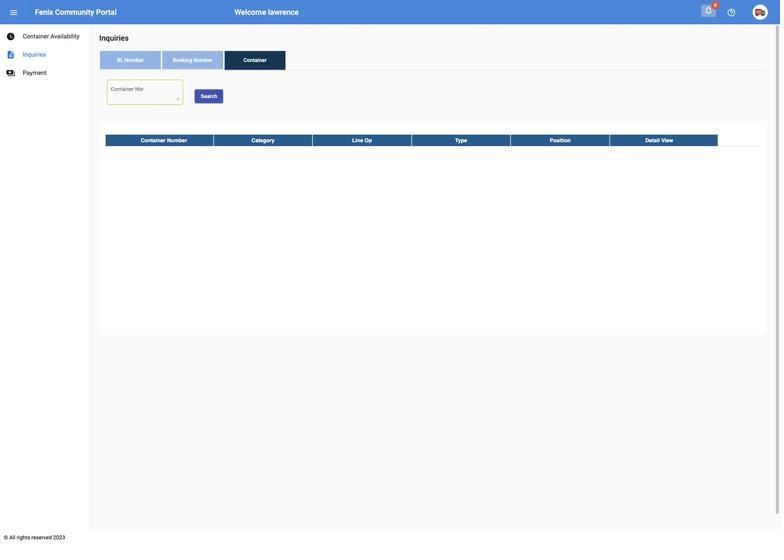 Task type: vqa. For each thing, say whether or not it's contained in the screenshot.
book_online related to TCKU6287120
no



Task type: describe. For each thing, give the bounding box(es) containing it.
number for booking number
[[194, 57, 213, 63]]

category column header
[[214, 135, 313, 146]]

view
[[662, 137, 674, 143]]

type column header
[[412, 135, 511, 146]]

help_outline
[[727, 8, 736, 17]]

line
[[352, 137, 363, 143]]

position
[[550, 137, 571, 143]]

payment
[[23, 69, 47, 76]]

availability
[[51, 33, 80, 40]]

2023
[[53, 534, 65, 540]]

container for container availability
[[23, 33, 49, 40]]

position column header
[[511, 135, 610, 146]]

type
[[455, 137, 467, 143]]

payments
[[6, 68, 15, 78]]

bl number
[[117, 57, 144, 63]]

rights
[[17, 534, 30, 540]]

container number
[[141, 137, 187, 143]]

no color image inside menu button
[[9, 8, 18, 17]]

number for bl number
[[125, 57, 144, 63]]

menu button
[[6, 5, 21, 20]]

welcome
[[235, 8, 266, 17]]

reserved
[[31, 534, 52, 540]]

bl
[[117, 57, 123, 63]]

row containing container number
[[105, 135, 761, 146]]

menu
[[9, 8, 18, 17]]

description
[[6, 50, 15, 59]]

help_outline button
[[724, 5, 739, 20]]

©
[[4, 534, 8, 540]]

detail
[[646, 137, 660, 143]]

no color image inside help_outline popup button
[[727, 8, 736, 17]]

detail view column header
[[610, 135, 718, 146]]

bl number tab panel
[[99, 70, 767, 335]]

notifications_none button
[[701, 5, 717, 17]]

fenix
[[35, 8, 53, 17]]

op
[[365, 137, 372, 143]]

search button
[[195, 89, 223, 103]]



Task type: locate. For each thing, give the bounding box(es) containing it.
0 horizontal spatial container
[[23, 33, 49, 40]]

lawrence
[[268, 8, 299, 17]]

no color image down description
[[6, 68, 15, 78]]

container inside navigation
[[23, 33, 49, 40]]

container for container
[[244, 57, 267, 63]]

fenix community portal
[[35, 8, 117, 17]]

notifications_none
[[704, 6, 714, 15]]

no color image containing notifications_none
[[704, 6, 714, 15]]

1 vertical spatial container
[[244, 57, 267, 63]]

no color image up the watch_later
[[9, 8, 18, 17]]

line op column header
[[313, 135, 412, 146]]

no color image containing menu
[[9, 8, 18, 17]]

category
[[252, 137, 275, 143]]

portal
[[96, 8, 117, 17]]

line op
[[352, 137, 372, 143]]

no color image
[[9, 8, 18, 17], [6, 32, 15, 41]]

no color image down the watch_later
[[6, 50, 15, 59]]

all
[[9, 534, 15, 540]]

0 horizontal spatial number
[[125, 57, 144, 63]]

container number column header
[[105, 135, 214, 146]]

welcome lawrence
[[235, 8, 299, 17]]

row
[[105, 135, 761, 146]]

search
[[201, 93, 217, 99]]

container
[[23, 33, 49, 40], [244, 57, 267, 63], [141, 137, 166, 143]]

no color image up description
[[6, 32, 15, 41]]

no color image containing help_outline
[[727, 8, 736, 17]]

2 horizontal spatial number
[[194, 57, 213, 63]]

no color image containing description
[[6, 50, 15, 59]]

0 horizontal spatial inquiries
[[23, 51, 46, 58]]

booking number
[[173, 57, 213, 63]]

2 vertical spatial container
[[141, 137, 166, 143]]

number for container number
[[167, 137, 187, 143]]

no color image right notifications_none popup button
[[727, 8, 736, 17]]

0 vertical spatial inquiries
[[99, 33, 129, 43]]

no color image inside navigation
[[6, 32, 15, 41]]

0 vertical spatial container
[[23, 33, 49, 40]]

1 horizontal spatial number
[[167, 137, 187, 143]]

container for container number
[[141, 137, 166, 143]]

number
[[125, 57, 144, 63], [194, 57, 213, 63], [167, 137, 187, 143]]

navigation
[[0, 24, 91, 82]]

no color image left help_outline popup button at the right top of the page
[[704, 6, 714, 15]]

watch_later
[[6, 32, 15, 41]]

inquiries
[[99, 33, 129, 43], [23, 51, 46, 58]]

inquiries up payment at left top
[[23, 51, 46, 58]]

2 horizontal spatial container
[[244, 57, 267, 63]]

© all rights reserved 2023
[[4, 534, 65, 540]]

None text field
[[111, 87, 179, 100]]

0 vertical spatial no color image
[[9, 8, 18, 17]]

booking
[[173, 57, 192, 63]]

container availability
[[23, 33, 80, 40]]

inquiries up "bl"
[[99, 33, 129, 43]]

1 horizontal spatial container
[[141, 137, 166, 143]]

detail view
[[646, 137, 674, 143]]

no color image inside notifications_none popup button
[[704, 6, 714, 15]]

no color image containing watch_later
[[6, 32, 15, 41]]

community
[[55, 8, 94, 17]]

1 vertical spatial inquiries
[[23, 51, 46, 58]]

no color image containing payments
[[6, 68, 15, 78]]

navigation containing watch_later
[[0, 24, 91, 82]]

container inside column header
[[141, 137, 166, 143]]

booking number tab panel
[[99, 70, 767, 335]]

number inside column header
[[167, 137, 187, 143]]

1 horizontal spatial inquiries
[[99, 33, 129, 43]]

1 vertical spatial no color image
[[6, 32, 15, 41]]

no color image
[[704, 6, 714, 15], [727, 8, 736, 17], [6, 50, 15, 59], [6, 68, 15, 78]]



